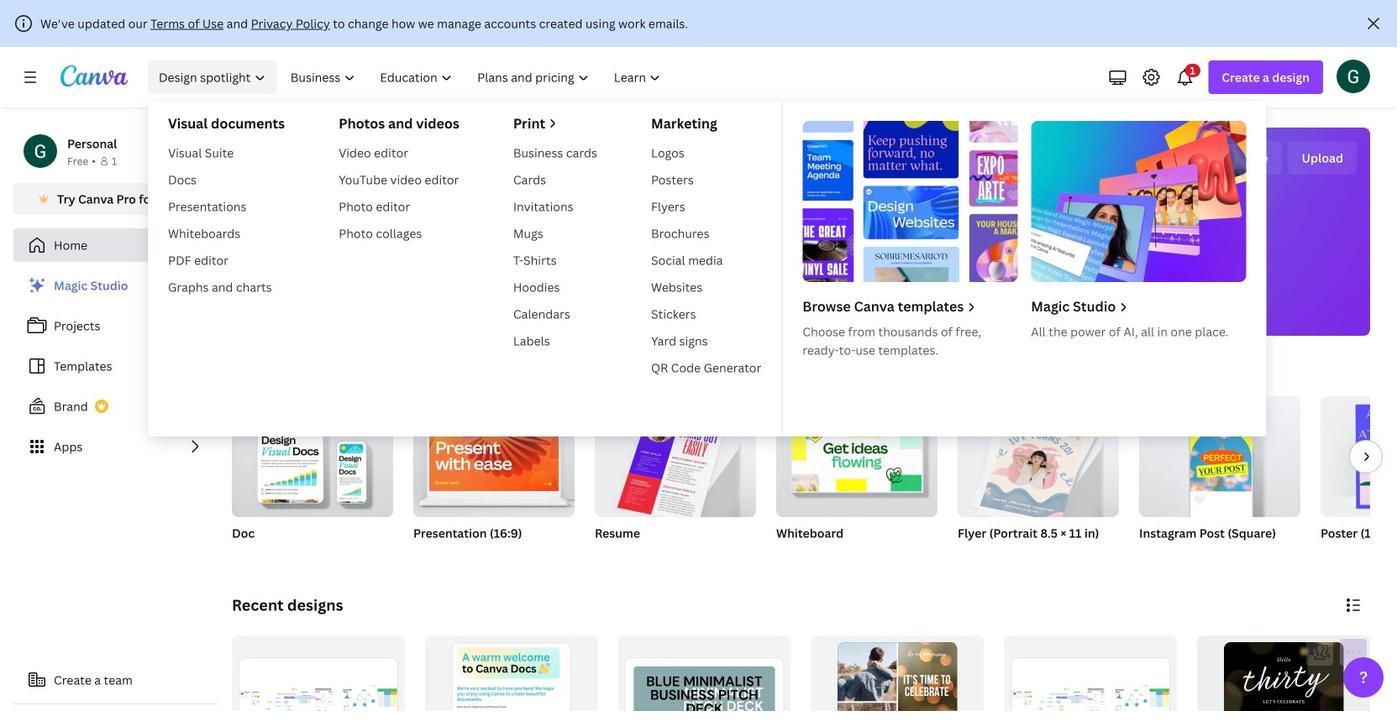 Task type: vqa. For each thing, say whether or not it's contained in the screenshot.
Greg Robinson image
yes



Task type: describe. For each thing, give the bounding box(es) containing it.
greg robinson image
[[1337, 59, 1371, 93]]

menu inside top level navigation element
[[148, 101, 1267, 437]]



Task type: locate. For each thing, give the bounding box(es) containing it.
top level navigation element
[[145, 61, 1267, 437]]

None search field
[[549, 203, 1053, 237]]

list
[[13, 269, 219, 464]]

group
[[232, 397, 393, 563], [232, 397, 393, 518], [413, 397, 575, 563], [413, 397, 575, 518], [595, 397, 756, 563], [595, 397, 756, 525], [777, 397, 938, 563], [777, 397, 938, 518], [958, 397, 1119, 563], [958, 397, 1119, 523], [1140, 397, 1301, 563], [1321, 397, 1398, 563], [232, 636, 405, 712], [425, 636, 598, 712], [618, 636, 791, 712], [811, 636, 984, 712], [1198, 636, 1371, 712]]

menu
[[148, 101, 1267, 437]]



